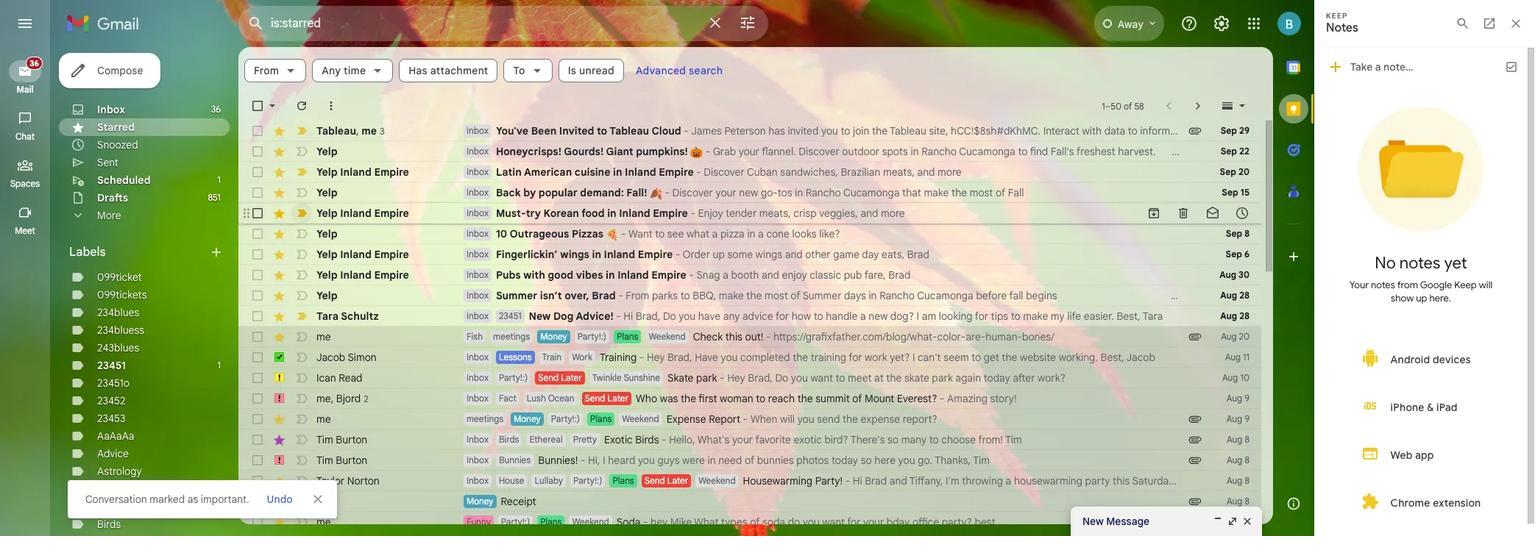 Task type: locate. For each thing, give the bounding box(es) containing it.
-
[[684, 124, 689, 138], [706, 145, 710, 158], [696, 166, 701, 179], [665, 186, 670, 199], [691, 207, 695, 220], [621, 227, 626, 241], [675, 248, 680, 261], [689, 269, 694, 282], [618, 289, 623, 302], [616, 310, 621, 323], [766, 330, 771, 344], [639, 351, 644, 364], [720, 372, 725, 385], [940, 392, 945, 406], [743, 413, 748, 426], [662, 433, 666, 447], [581, 454, 585, 467], [845, 475, 850, 488], [643, 516, 648, 529]]

0 vertical spatial burton
[[336, 433, 367, 447]]

23452 link
[[97, 394, 125, 408]]

2 vertical spatial send later
[[645, 475, 688, 486]]

9 for when will you send the expense report?
[[1245, 414, 1250, 425]]

10 outrageous pizzas
[[496, 227, 606, 241]]

aug for hi brad and tiffany, i'm throwing a housewarming party this saturday. i would love for you guys to come! best, taylor
[[1227, 475, 1243, 486]]

0 vertical spatial tim burton
[[316, 433, 367, 447]]

13 row from the top
[[238, 368, 1261, 389]]

brad, down completed
[[748, 372, 773, 385]]

your down 'peterson'
[[739, 145, 759, 158]]

sep for grab your flannel. discover outdoor spots in rancho cucamonga to find fall's freshest harvest.͏ ͏ ͏ ͏ ͏ ͏͏ ͏ ͏ ͏ ͏ ͏͏ ͏ ͏ ͏ ͏ ͏͏ ͏ ͏ ͏ ͏ ͏͏ ͏ ͏ ͏ ͏ ͏͏ ͏ ͏ ͏ ͏ ͏͏ ͏ ͏ ͏ ͏ ͏͏ ͏ ͏ ͏ ͏ ͏͏ ͏ ͏ ͏ ͏ ͏͏ ͏
[[1221, 146, 1237, 157]]

today down bird?
[[832, 454, 858, 467]]

1 vertical spatial 28
[[1240, 311, 1250, 322]]

you right heard
[[638, 454, 655, 467]]

2 horizontal spatial send later
[[645, 475, 688, 486]]

hi right advice!
[[624, 310, 633, 323]]

row down some
[[238, 265, 1261, 286]]

sep 13
[[1222, 208, 1250, 219]]

work
[[572, 352, 592, 363]]

0 horizontal spatial taylor
[[316, 475, 345, 488]]

taylor right the come!
[[1366, 475, 1394, 488]]

11
[[1243, 352, 1250, 363]]

28 for from parks to bbq, make the most of summer days in rancho cucamonga before fall begins͏ ͏ ͏ ͏ ͏ ͏͏ ͏ ͏ ͏ ͏ ͏͏ ͏ ͏ ͏ ͏ ͏͏ ͏ ͏ ͏ ͏ ͏͏ ͏ ͏ ͏ ͏ ͏͏ ͏ ͏ ͏ ͏ ͏͏ ͏ ͏ ͏ ͏ ͏͏ ͏ ͏ ͏ ͏ ͏͏ ͏ ͏ ͏ ͏ ͏͏ ͏ ͏ ͏ ͏ ͏͏ ͏ ͏
[[1240, 290, 1250, 301]]

10 row from the top
[[238, 306, 1261, 327]]

1 tara from the left
[[316, 310, 339, 323]]

aaaaaa link
[[97, 430, 134, 443]]

🎃 image
[[691, 146, 703, 159]]

freshest
[[1077, 145, 1115, 158]]

0 horizontal spatial with
[[523, 269, 545, 282]]

0 vertical spatial later
[[561, 372, 582, 383]]

vibes
[[576, 269, 603, 282]]

this right party
[[1113, 475, 1130, 488]]

aug for hey brad, do you want to meet at the skate park again today after work?
[[1223, 372, 1238, 383]]

hello,
[[669, 433, 695, 447]]

sep left 13
[[1222, 208, 1239, 219]]

2 vertical spatial money
[[467, 496, 493, 507]]

food
[[582, 207, 605, 220]]

weekend
[[649, 331, 686, 342], [622, 414, 659, 425], [699, 475, 736, 486], [572, 517, 609, 528]]

you right have
[[721, 351, 738, 364]]

for left tips
[[975, 310, 988, 323]]

1 vertical spatial hey
[[727, 372, 745, 385]]

older image
[[1191, 99, 1206, 113]]

spaces heading
[[0, 178, 50, 190]]

tableau down more icon
[[316, 124, 356, 137]]

navigation containing mail
[[0, 47, 52, 537]]

tim burton for bunnies!
[[316, 454, 367, 467]]

hi
[[624, 310, 633, 323], [853, 475, 862, 488]]

1 horizontal spatial new
[[1083, 515, 1104, 528]]

to left get
[[972, 351, 981, 364]]

8
[[1245, 228, 1250, 239], [1245, 434, 1250, 445], [1245, 455, 1250, 466], [1245, 475, 1250, 486], [1245, 496, 1250, 507]]

inbox link
[[97, 103, 125, 116]]

basketball
[[97, 500, 145, 514]]

yelp inland empire for latin
[[316, 166, 409, 179]]

not important switch
[[294, 495, 309, 509]]

meetings up lessons
[[493, 331, 530, 342]]

5 yelp from the top
[[316, 227, 338, 241]]

- left snag
[[689, 269, 694, 282]]

tim up throwing
[[973, 454, 990, 467]]

1 horizontal spatial new
[[869, 310, 888, 323]]

0 vertical spatial make
[[924, 186, 949, 199]]

234bluess link
[[97, 324, 144, 337]]

clear search image
[[701, 8, 730, 38]]

8 for hi, i heard you guys were in need of bunnies photos today so here you go. thanks, tim
[[1245, 455, 1250, 466]]

tara left schultz
[[316, 310, 339, 323]]

order
[[683, 248, 710, 261]]

from button
[[244, 59, 306, 82]]

inbox inside "inbox pubs with good vibes in inland empire - snag a booth and enjoy classic pub fare, brad ͏ ͏ ͏ ͏ ͏ ͏ ͏ ͏ ͏ ͏ ͏ ͏ ͏ ͏ ͏ ͏ ͏ ͏ ͏ ͏ ͏ ͏ ͏ ͏ ͏ ͏ ͏ ͏ ͏ ͏ ͏ ͏ ͏ ͏ ͏ ͏ ͏ ͏ ͏ ͏ ͏ ͏ ͏ ͏ ͏ ͏ ͏ ͏ ͏ ͏ ͏ ͏ ͏ ͏ ͏ ͏ ͏ ͏ ͏ ͏ ͏ ͏ ͏ ͏ ͏ ͏ ͏ ͏ ͏ ͏ ͏ ͏ ͏ ͏ ͏ ͏ ͏ ͏"
[[467, 269, 489, 280]]

2
[[364, 393, 368, 404]]

aug 8 for hi, i heard you guys were in need of bunnies photos today so here you go. thanks, tim
[[1227, 455, 1250, 466]]

1 tim burton from the top
[[316, 433, 367, 447]]

taylor left norton
[[316, 475, 345, 488]]

0 horizontal spatial tara
[[316, 310, 339, 323]]

favorite
[[755, 433, 791, 447]]

party!:) down lessons
[[499, 372, 528, 383]]

1 vertical spatial brad,
[[667, 351, 692, 364]]

of left fall͏
[[996, 186, 1005, 199]]

weekend down 'who'
[[622, 414, 659, 425]]

sep for discover cuban sandwiches, brazilian meats, and more ͏ ͏ ͏ ͏ ͏ ͏ ͏ ͏ ͏ ͏ ͏ ͏ ͏ ͏ ͏ ͏ ͏ ͏ ͏ ͏ ͏ ͏ ͏ ͏ ͏ ͏ ͏ ͏ ͏ ͏ ͏ ͏ ͏ ͏ ͏ ͏ ͏ ͏ ͏ ͏ ͏ ͏ ͏ ͏ ͏ ͏ ͏ ͏ ͏ ͏ ͏ ͏ ͏ ͏ ͏ ͏ ͏ ͏ ͏ ͏ ͏ ͏ ͏ ͏ ͏ ͏ ͏ ͏ ͏ ͏ ͏ ͏ ͏ ͏
[[1220, 166, 1236, 177]]

inbox inside 'inbox you've been invited to tableau cloud - james peterson has invited you to join the tableau site, hcc!$8sh#dkhmc. interact with data to inform your decisions. customize data visualizations to answer your questions. share'
[[467, 125, 489, 136]]

new for new dog advice! - hi brad, do you have any advice for how to handle a new dog? i am looking for tips to make my life easier. best, tara
[[529, 310, 551, 323]]

0 vertical spatial today
[[984, 372, 1010, 385]]

meet
[[15, 225, 35, 236]]

money up funny
[[467, 496, 493, 507]]

best, right easier.
[[1117, 310, 1141, 323]]

grab
[[713, 145, 736, 158]]

bjord
[[336, 392, 361, 405]]

here
[[875, 454, 896, 467]]

most down "inbox pubs with good vibes in inland empire - snag a booth and enjoy classic pub fare, brad ͏ ͏ ͏ ͏ ͏ ͏ ͏ ͏ ͏ ͏ ͏ ͏ ͏ ͏ ͏ ͏ ͏ ͏ ͏ ͏ ͏ ͏ ͏ ͏ ͏ ͏ ͏ ͏ ͏ ͏ ͏ ͏ ͏ ͏ ͏ ͏ ͏ ͏ ͏ ͏ ͏ ͏ ͏ ͏ ͏ ͏ ͏ ͏ ͏ ͏ ͏ ͏ ͏ ͏ ͏ ͏ ͏ ͏ ͏ ͏ ͏ ͏ ͏ ͏ ͏ ͏ ͏ ͏ ͏ ͏ ͏ ͏ ͏ ͏ ͏ ͏ ͏ ͏"
[[765, 289, 788, 302]]

with up the freshest
[[1082, 124, 1102, 138]]

2 horizontal spatial rancho
[[922, 145, 957, 158]]

1 horizontal spatial taylor
[[1366, 475, 1394, 488]]

astrology
[[97, 465, 142, 478]]

1 vertical spatial this
[[1113, 475, 1130, 488]]

send up "lush ocean"
[[538, 372, 559, 383]]

aug for amazing story!
[[1227, 393, 1242, 404]]

aug 20
[[1221, 331, 1250, 342]]

today down get
[[984, 372, 1010, 385]]

days
[[844, 289, 866, 302]]

go-
[[761, 186, 778, 199]]

main content
[[238, 47, 1535, 537]]

0 horizontal spatial do
[[663, 310, 676, 323]]

need
[[718, 454, 742, 467]]

choose
[[941, 433, 976, 447]]

sep for discover your new go-tos in rancho cucamonga that make the most of fall͏ ͏ ͏ ͏ ͏ ͏͏ ͏ ͏ ͏ ͏ ͏͏ ͏ ͏ ͏ ͏ ͏͏ ͏ ͏ ͏ ͏ ͏͏ ͏ ͏ ͏ ͏ ͏͏ ͏ ͏ ͏ ͏ ͏͏ ͏ ͏ ͏ ͏ ͏͏ ͏ ͏ ͏ ͏ ͏͏ ͏ ͏ ͏ ͏ ͏͏ ͏ ͏ ͏ ͏ ͏͏ ͏ ͏ ͏ ͏ ͏͏ ͏ ͏ ͏ ͏
[[1222, 187, 1238, 198]]

alert
[[24, 34, 1291, 519]]

2 vertical spatial brad,
[[748, 372, 773, 385]]

2 burton from the top
[[336, 454, 367, 467]]

discover down grab
[[704, 166, 745, 179]]

customize
[[1246, 124, 1295, 138]]

been
[[531, 124, 557, 138]]

20
[[1239, 166, 1250, 177], [1239, 331, 1250, 342]]

2 8 from the top
[[1245, 434, 1250, 445]]

0 horizontal spatial new
[[739, 186, 758, 199]]

1 horizontal spatial tara
[[1143, 310, 1163, 323]]

is unread button
[[558, 59, 624, 82]]

1 burton from the top
[[336, 433, 367, 447]]

row containing tara schultz
[[238, 306, 1261, 327]]

0 vertical spatial send later
[[538, 372, 582, 383]]

0 horizontal spatial brad,
[[636, 310, 660, 323]]

lush
[[527, 393, 546, 404]]

this left "out!"
[[725, 330, 743, 344]]

0 horizontal spatial ,
[[331, 392, 334, 405]]

1 vertical spatial with
[[523, 269, 545, 282]]

row up the bunnies! - hi, i heard you guys were in need of bunnies photos today so here you go. thanks, tim
[[238, 430, 1261, 450]]

main menu image
[[16, 15, 34, 32]]

23451o
[[97, 377, 130, 390]]

2 9 from the top
[[1245, 414, 1250, 425]]

bird?
[[825, 433, 848, 447]]

has
[[409, 64, 428, 77]]

0 vertical spatial meetings
[[493, 331, 530, 342]]

2 aug 8 from the top
[[1227, 455, 1250, 466]]

3 8 from the top
[[1245, 455, 1250, 466]]

exotic
[[604, 433, 633, 447]]

rancho down inbox latin american cuisine in inland empire - discover cuban sandwiches, brazilian meats, and more ͏ ͏ ͏ ͏ ͏ ͏ ͏ ͏ ͏ ͏ ͏ ͏ ͏ ͏ ͏ ͏ ͏ ͏ ͏ ͏ ͏ ͏ ͏ ͏ ͏ ͏ ͏ ͏ ͏ ͏ ͏ ͏ ͏ ͏ ͏ ͏ ͏ ͏ ͏ ͏ ͏ ͏ ͏ ͏ ͏ ͏ ͏ ͏ ͏ ͏ ͏ ͏ ͏ ͏ ͏ ͏ ͏ ͏ ͏ ͏ ͏ ͏ ͏ ͏ ͏ ͏ ͏ ͏ ͏ ͏ ͏ ͏ ͏ ͏
[[806, 186, 841, 199]]

me for soda - hey mike,what types of soda do you want for your bday office party? best
[[316, 516, 331, 529]]

1 aug 9 from the top
[[1227, 393, 1250, 404]]

toolbar
[[1139, 268, 1257, 283]]

more down that
[[881, 207, 905, 220]]

0 horizontal spatial meats,
[[759, 207, 791, 220]]

1 horizontal spatial 10
[[1240, 372, 1250, 383]]

0 vertical spatial aug 9
[[1227, 393, 1250, 404]]

best, right the come!
[[1340, 475, 1363, 488]]

housewarming
[[1014, 475, 1083, 488]]

from left parks
[[626, 289, 649, 302]]

row up booth
[[238, 244, 1261, 265]]

row down "out!"
[[238, 347, 1261, 368]]

0 vertical spatial 23451
[[499, 311, 522, 322]]

toggle split pane mode image
[[1220, 99, 1235, 113]]

2 taylor from the left
[[1366, 475, 1394, 488]]

1 vertical spatial new
[[1083, 515, 1104, 528]]

tim up taylor norton
[[316, 454, 333, 467]]

twinkle
[[592, 372, 622, 383]]

any time
[[322, 64, 366, 77]]

row up woman
[[238, 368, 1261, 389]]

aug for hello, what's your favorite exotic bird? there's so many to choose from! tim
[[1227, 434, 1243, 445]]

1 horizontal spatial data
[[1297, 124, 1318, 138]]

20 down 22
[[1239, 166, 1250, 177]]

10 down 11 at the right bottom of the page
[[1240, 372, 1250, 383]]

make up bones/
[[1023, 310, 1048, 323]]

1 data from the left
[[1104, 124, 1125, 138]]

2 summer from the left
[[803, 289, 842, 302]]

exotic birds - hello, what's your favorite exotic bird? there's so many to choose from! tim
[[604, 433, 1022, 447]]

3 aug 8 from the top
[[1227, 475, 1250, 486]]

0 horizontal spatial make
[[719, 289, 744, 302]]

23452
[[97, 394, 125, 408]]

easier.
[[1084, 310, 1114, 323]]

jacob right working.
[[1126, 351, 1155, 364]]

🍕 image
[[606, 229, 619, 241]]

1 horizontal spatial 23451
[[499, 311, 522, 322]]

2 aug 9 from the top
[[1227, 414, 1250, 425]]

1 horizontal spatial park
[[932, 372, 953, 385]]

0 vertical spatial send
[[538, 372, 559, 383]]

1 vertical spatial 1
[[218, 360, 221, 371]]

navigation
[[0, 47, 52, 537]]

2 jacob from the left
[[1126, 351, 1155, 364]]

0 horizontal spatial so
[[861, 454, 872, 467]]

side panel section
[[1273, 47, 1314, 525]]

park
[[696, 372, 717, 385], [932, 372, 953, 385]]

get
[[984, 351, 999, 364]]

Search in mail search field
[[238, 6, 768, 41]]

0 vertical spatial cucamonga
[[959, 145, 1016, 158]]

marked
[[150, 493, 185, 506]]

2 aug 28 from the top
[[1221, 311, 1250, 322]]

tab list
[[1273, 47, 1314, 484]]

fall's
[[1051, 145, 1074, 158]]

row containing jacob simon
[[238, 347, 1261, 368]]

0 vertical spatial 10
[[496, 227, 507, 241]]

2 row from the top
[[238, 141, 1277, 162]]

refresh image
[[294, 99, 309, 113]]

outdoor
[[842, 145, 880, 158]]

5 8 from the top
[[1245, 496, 1250, 507]]

aug 28 for new dog advice! - hi brad, do you have any advice for how to handle a new dog? i am looking for tips to make my life easier. best, tara
[[1221, 311, 1250, 322]]

- left when
[[743, 413, 748, 426]]

labels
[[69, 245, 106, 260]]

1 wings from the left
[[560, 248, 589, 261]]

1 vertical spatial do
[[775, 372, 788, 385]]

send
[[538, 372, 559, 383], [585, 393, 605, 404], [645, 475, 665, 486]]

20 for https://grafixfather.com/blog/what-color-are-human-bones/
[[1239, 331, 1250, 342]]

9 row from the top
[[238, 286, 1261, 306]]

1 vertical spatial aug 9
[[1227, 414, 1250, 425]]

1 aug 8 from the top
[[1227, 434, 1250, 445]]

1 1 from the top
[[218, 174, 221, 185]]

come!
[[1308, 475, 1337, 488]]

2 horizontal spatial brad,
[[748, 372, 773, 385]]

None checkbox
[[250, 99, 265, 113], [250, 165, 265, 180], [250, 185, 265, 200], [250, 227, 265, 241], [250, 268, 265, 283], [250, 289, 265, 303], [250, 309, 265, 324], [250, 412, 265, 427], [250, 433, 265, 447], [250, 515, 265, 530], [250, 99, 265, 113], [250, 165, 265, 180], [250, 185, 265, 200], [250, 227, 265, 241], [250, 268, 265, 283], [250, 289, 265, 303], [250, 309, 265, 324], [250, 412, 265, 427], [250, 433, 265, 447], [250, 515, 265, 530]]

1 vertical spatial 9
[[1245, 414, 1250, 425]]

1 for scheduled
[[218, 174, 221, 185]]

to button
[[504, 59, 552, 82]]

the right at
[[886, 372, 902, 385]]

park down can't
[[932, 372, 953, 385]]

parks
[[652, 289, 678, 302]]

23451 up the 23451o
[[97, 359, 126, 372]]

honeycrisps! gourds! giant pumpkins!
[[496, 145, 691, 158]]

of right need
[[745, 454, 755, 467]]

None checkbox
[[250, 124, 265, 138], [250, 144, 265, 159], [250, 206, 265, 221], [250, 247, 265, 262], [250, 330, 265, 344], [250, 350, 265, 365], [250, 371, 265, 386], [250, 392, 265, 406], [250, 453, 265, 468], [250, 474, 265, 489], [250, 124, 265, 138], [250, 144, 265, 159], [250, 206, 265, 221], [250, 247, 265, 262], [250, 330, 265, 344], [250, 350, 265, 365], [250, 371, 265, 386], [250, 392, 265, 406], [250, 453, 265, 468], [250, 474, 265, 489]]

1 jacob from the left
[[316, 351, 345, 364]]

11 row from the top
[[238, 327, 1261, 347]]

1 row from the top
[[238, 121, 1535, 141]]

1 vertical spatial want
[[822, 516, 845, 529]]

money inside money receipt
[[467, 496, 493, 507]]

in right vibes
[[606, 269, 615, 282]]

8 for hello, what's your favorite exotic bird? there's so many to choose from! tim
[[1245, 434, 1250, 445]]

meats, up the cone
[[759, 207, 791, 220]]

1 horizontal spatial hey
[[727, 372, 745, 385]]

1 vertical spatial make
[[719, 289, 744, 302]]

and down here
[[890, 475, 907, 488]]

simon
[[348, 351, 377, 364]]

cucamonga down 'hcc!$8sh#dkhmc.'
[[959, 145, 1016, 158]]

1 horizontal spatial ,
[[356, 124, 359, 137]]

tableau
[[316, 124, 356, 137], [610, 124, 649, 138], [890, 124, 926, 138]]

inbox
[[97, 103, 125, 116], [467, 125, 489, 136], [467, 146, 489, 157], [467, 166, 489, 177], [467, 187, 489, 198], [467, 208, 489, 219], [467, 228, 489, 239], [467, 249, 489, 260], [467, 269, 489, 280], [467, 290, 489, 301], [467, 311, 489, 322], [467, 352, 489, 363], [467, 372, 489, 383], [467, 393, 489, 404], [467, 434, 489, 445], [467, 455, 489, 466], [467, 475, 489, 486]]

0 vertical spatial aug 28
[[1221, 290, 1250, 301]]

4 aug 8 from the top
[[1227, 496, 1250, 507]]

851
[[208, 192, 221, 203]]

0 horizontal spatial wings
[[560, 248, 589, 261]]

burton
[[336, 433, 367, 447], [336, 454, 367, 467]]

1 taylor from the left
[[316, 475, 345, 488]]

best
[[975, 516, 996, 529]]

1 vertical spatial more
[[881, 207, 905, 220]]

the up advice
[[747, 289, 762, 302]]

- right party! on the right bottom of the page
[[845, 475, 850, 488]]

5 row from the top
[[238, 203, 1261, 224]]

thanks,
[[935, 454, 971, 467]]

row
[[238, 121, 1535, 141], [238, 141, 1277, 162], [238, 162, 1261, 183], [238, 183, 1261, 203], [238, 203, 1261, 224], [238, 224, 1261, 244], [238, 244, 1261, 265], [238, 265, 1261, 286], [238, 286, 1261, 306], [238, 306, 1261, 327], [238, 327, 1261, 347], [238, 347, 1261, 368], [238, 368, 1261, 389], [238, 389, 1261, 409], [238, 409, 1261, 430], [238, 430, 1261, 450], [238, 450, 1261, 471], [238, 471, 1394, 492], [238, 492, 1261, 512], [238, 512, 1261, 533]]

2 tim burton from the top
[[316, 454, 367, 467]]

15 row from the top
[[238, 409, 1261, 430]]

6 yelp from the top
[[316, 248, 338, 261]]

0 horizontal spatial send later
[[538, 372, 582, 383]]

money receipt
[[467, 495, 536, 509]]

meats, down spots
[[883, 166, 915, 179]]

0 vertical spatial 36
[[30, 58, 39, 68]]

sep for want to see what a pizza in a cone looks like? ͏ ͏ ͏ ͏ ͏ ͏ ͏ ͏ ͏ ͏͏ ͏ ͏ ͏ ͏ ͏͏ ͏ ͏ ͏ ͏ ͏ ͏ ͏ ͏ ͏ ͏͏ ͏ ͏ ͏ ͏ ͏ ͏ ͏ ͏ ͏ ͏͏ ͏ ͏ ͏ ͏ ͏ ͏ ͏ ͏ ͏ ͏͏ ͏ ͏ ͏ ͏ ͏ ͏ ͏ ͏ ͏ ͏ ͏ ͏ ͏ ͏ ͏ ͏ ͏ ͏ ͏ ͏ ͏ ͏ ͏ ͏ ͏ ͏ ͏͏ ͏ ͏
[[1226, 228, 1242, 239]]

0 vertical spatial 1
[[218, 174, 221, 185]]

1 horizontal spatial rancho
[[880, 289, 915, 302]]

- right over,
[[618, 289, 623, 302]]

with down fingerlickin'
[[523, 269, 545, 282]]

36 link
[[9, 57, 43, 82]]

16 row from the top
[[238, 430, 1261, 450]]

1 vertical spatial new
[[869, 310, 888, 323]]

discover
[[799, 145, 840, 158], [704, 166, 745, 179], [672, 186, 713, 199]]

send later down twinkle at the left bottom of the page
[[585, 393, 629, 404]]

234bluess
[[97, 324, 144, 337]]

0 horizontal spatial from
[[254, 64, 279, 77]]

aug 10
[[1223, 372, 1250, 383]]

1 vertical spatial send
[[585, 393, 605, 404]]

1 for 23451
[[218, 360, 221, 371]]

the left first
[[681, 392, 696, 406]]

brad, down parks
[[636, 310, 660, 323]]

starred link
[[97, 121, 135, 134]]

aug 11
[[1225, 352, 1250, 363]]

pop out image
[[1227, 516, 1239, 528]]

make for that
[[924, 186, 949, 199]]

0 vertical spatial 20
[[1239, 166, 1250, 177]]

0 horizontal spatial jacob
[[316, 351, 345, 364]]

- up woman
[[720, 372, 725, 385]]

later up ocean in the left of the page
[[561, 372, 582, 383]]

1 vertical spatial later
[[608, 393, 629, 404]]

18 row from the top
[[238, 471, 1394, 492]]

sep for james peterson has invited you to join the tableau site, hcc!$8sh#dkhmc. interact with data to inform your decisions. customize data visualizations to answer your questions. share
[[1221, 125, 1237, 136]]

1 yelp inland empire from the top
[[316, 166, 409, 179]]

data
[[1104, 124, 1125, 138], [1297, 124, 1318, 138]]

2 yelp from the top
[[316, 166, 338, 179]]

plans
[[617, 331, 638, 342], [590, 414, 612, 425], [613, 475, 634, 486], [540, 517, 562, 528]]

aug for hey brad, have you completed the training for work yet? i can't seem to get the website working. best, jacob
[[1225, 352, 1241, 363]]

, left bjord
[[331, 392, 334, 405]]

2 28 from the top
[[1240, 311, 1250, 322]]

advice!
[[576, 310, 614, 323]]

want
[[629, 227, 653, 241]]

0 horizontal spatial park
[[696, 372, 717, 385]]

28 up aug 20
[[1240, 311, 1250, 322]]

1 8 from the top
[[1245, 228, 1250, 239]]

sep left "6"
[[1226, 249, 1242, 260]]

0 horizontal spatial most
[[765, 289, 788, 302]]

0 vertical spatial 28
[[1240, 290, 1250, 301]]

aug 8 for hi brad and tiffany, i'm throwing a housewarming party this saturday. i would love for you guys to come! best, taylor
[[1227, 475, 1250, 486]]

3 yelp from the top
[[316, 186, 338, 199]]

new down isn't
[[529, 310, 551, 323]]

inbox inside inbox latin american cuisine in inland empire - discover cuban sandwiches, brazilian meats, and more ͏ ͏ ͏ ͏ ͏ ͏ ͏ ͏ ͏ ͏ ͏ ͏ ͏ ͏ ͏ ͏ ͏ ͏ ͏ ͏ ͏ ͏ ͏ ͏ ͏ ͏ ͏ ͏ ͏ ͏ ͏ ͏ ͏ ͏ ͏ ͏ ͏ ͏ ͏ ͏ ͏ ͏ ͏ ͏ ͏ ͏ ͏ ͏ ͏ ͏ ͏ ͏ ͏ ͏ ͏ ͏ ͏ ͏ ͏ ͏ ͏ ͏ ͏ ͏ ͏ ͏ ͏ ͏ ͏ ͏ ͏ ͏ ͏ ͏
[[467, 166, 489, 177]]

advice
[[97, 447, 129, 461]]

0 vertical spatial most
[[970, 186, 993, 199]]

mail heading
[[0, 84, 50, 96]]

in right were
[[708, 454, 716, 467]]

summer down 'pubs'
[[496, 289, 537, 302]]

1 28 from the top
[[1240, 290, 1250, 301]]

drafts
[[97, 191, 128, 205]]

crisp
[[794, 207, 817, 220]]

1 vertical spatial meats,
[[759, 207, 791, 220]]

me down taylor norton
[[316, 516, 331, 529]]

see
[[667, 227, 684, 241]]

some
[[727, 248, 753, 261]]

of left soda
[[750, 516, 760, 529]]

row down tender
[[238, 224, 1261, 244]]

chat heading
[[0, 131, 50, 143]]

0 vertical spatial hey
[[647, 351, 665, 364]]

aug 9 for expense report - when will you send the expense report?
[[1227, 414, 1250, 425]]

row containing taylor norton
[[238, 471, 1394, 492]]

plans up training
[[617, 331, 638, 342]]

1 horizontal spatial today
[[984, 372, 1010, 385]]

aug 9 for who was the first woman to reach the summit of mount everest? - amazing story!
[[1227, 393, 1250, 404]]

1 vertical spatial burton
[[336, 454, 367, 467]]

19 row from the top
[[238, 492, 1261, 512]]

support image
[[1181, 15, 1198, 32]]

most for summer
[[765, 289, 788, 302]]

2 1 from the top
[[218, 360, 221, 371]]

2 yelp inland empire from the top
[[316, 207, 409, 220]]

compose button
[[59, 53, 161, 88]]

aug 28 for inbox summer isn't over, brad - from parks to bbq, make the most of summer days in rancho cucamonga before fall begins͏ ͏ ͏ ͏ ͏ ͏͏ ͏ ͏ ͏ ͏ ͏͏ ͏ ͏ ͏ ͏ ͏͏ ͏ ͏ ͏ ͏ ͏͏ ͏ ͏ ͏ ͏ ͏͏ ͏ ͏ ͏ ͏ ͏͏ ͏ ͏ ͏ ͏ ͏͏ ͏ ͏ ͏ ͏ ͏͏ ͏ ͏ ͏ ͏ ͏͏ ͏ ͏ ͏ ͏ ͏͏ ͏ ͏
[[1221, 290, 1250, 301]]

0 vertical spatial with
[[1082, 124, 1102, 138]]

party!
[[815, 475, 843, 488]]

1 horizontal spatial guys
[[1271, 475, 1294, 488]]

0 horizontal spatial send
[[538, 372, 559, 383]]

0 vertical spatial guys
[[658, 454, 680, 467]]

my
[[1051, 310, 1065, 323]]

party!:) down receipt
[[501, 517, 530, 528]]

sent link
[[97, 156, 118, 169]]

0 vertical spatial more
[[938, 166, 962, 179]]

0 horizontal spatial 10
[[496, 227, 507, 241]]

basketball link
[[97, 500, 145, 514]]

send later down were
[[645, 475, 688, 486]]

12 row from the top
[[238, 347, 1261, 368]]

1 horizontal spatial 36
[[211, 104, 221, 115]]

4 8 from the top
[[1245, 475, 1250, 486]]

in right spots
[[911, 145, 919, 158]]

23451 down 'pubs'
[[499, 311, 522, 322]]

many
[[901, 433, 927, 447]]

unread
[[579, 64, 615, 77]]

party!:) down ocean in the left of the page
[[551, 414, 580, 425]]

1 9 from the top
[[1245, 393, 1250, 404]]

i right hi,
[[603, 454, 605, 467]]

aug for from parks to bbq, make the most of summer days in rancho cucamonga before fall begins͏ ͏ ͏ ͏ ͏ ͏͏ ͏ ͏ ͏ ͏ ͏͏ ͏ ͏ ͏ ͏ ͏͏ ͏ ͏ ͏ ͏ ͏͏ ͏ ͏ ͏ ͏ ͏͏ ͏ ͏ ͏ ͏ ͏͏ ͏ ͏ ͏ ͏ ͏͏ ͏ ͏ ͏ ͏ ͏͏ ͏ ͏ ͏ ͏ ͏͏ ͏ ͏ ͏ ͏ ͏͏ ͏ ͏
[[1221, 290, 1237, 301]]

new left go-
[[739, 186, 758, 199]]

from inside dropdown button
[[254, 64, 279, 77]]

🍂 image
[[650, 188, 662, 200]]

fingerlickin'
[[496, 248, 558, 261]]

send up hey in the bottom of the page
[[645, 475, 665, 486]]

aug for hi brad, do you have any advice for how to handle a new dog? i am looking for tips to make my life easier. best, tara
[[1221, 311, 1237, 322]]

sep 6
[[1226, 249, 1250, 260]]

decisions.
[[1196, 124, 1243, 138]]

9 for amazing story!
[[1245, 393, 1250, 404]]

8 for want to see what a pizza in a cone looks like? ͏ ͏ ͏ ͏ ͏ ͏ ͏ ͏ ͏ ͏͏ ͏ ͏ ͏ ͏ ͏͏ ͏ ͏ ͏ ͏ ͏ ͏ ͏ ͏ ͏ ͏͏ ͏ ͏ ͏ ͏ ͏ ͏ ͏ ͏ ͏ ͏͏ ͏ ͏ ͏ ͏ ͏ ͏ ͏ ͏ ͏ ͏͏ ͏ ͏ ͏ ͏ ͏ ͏ ͏ ͏ ͏ ͏ ͏ ͏ ͏ ͏ ͏ ͏ ͏ ͏ ͏ ͏ ͏ ͏ ͏ ͏ ͏ ͏ ͏͏ ͏ ͏
[[1245, 228, 1250, 239]]

advanced search options image
[[733, 8, 762, 38]]

0 vertical spatial 9
[[1245, 393, 1250, 404]]

4 yelp inland empire from the top
[[316, 269, 409, 282]]

1 horizontal spatial this
[[1113, 475, 1130, 488]]

3 yelp inland empire from the top
[[316, 248, 409, 261]]

me up jacob simon
[[316, 330, 331, 344]]

tableau up spots
[[890, 124, 926, 138]]

2 vertical spatial cucamonga
[[917, 289, 974, 302]]

1 vertical spatial ,
[[331, 392, 334, 405]]

1 aug 28 from the top
[[1221, 290, 1250, 301]]

0 horizontal spatial later
[[561, 372, 582, 383]]

2 wings from the left
[[756, 248, 782, 261]]

want up who was the first woman to reach the summit of mount everest? - amazing story!
[[811, 372, 833, 385]]

want
[[811, 372, 833, 385], [822, 516, 845, 529]]

to left answer
[[1386, 124, 1395, 138]]



Task type: describe. For each thing, give the bounding box(es) containing it.
1 horizontal spatial later
[[608, 393, 629, 404]]

fall
[[1009, 289, 1023, 302]]

tiffany,
[[910, 475, 943, 488]]

aaaaaa
[[97, 430, 134, 443]]

0 horizontal spatial today
[[832, 454, 858, 467]]

2 horizontal spatial later
[[667, 475, 688, 486]]

seem
[[944, 351, 969, 364]]

to right tips
[[1011, 310, 1021, 323]]

4 row from the top
[[238, 183, 1261, 203]]

- right 🎃 icon
[[706, 145, 710, 158]]

gmail image
[[66, 9, 146, 38]]

- left hey in the bottom of the page
[[643, 516, 648, 529]]

meet
[[848, 372, 872, 385]]

- right "out!"
[[766, 330, 771, 344]]

the up expense report - when will you send the expense report?
[[798, 392, 813, 406]]

party?
[[942, 516, 972, 529]]

isn't
[[540, 289, 562, 302]]

you up the reach
[[791, 372, 808, 385]]

i left am
[[917, 310, 919, 323]]

you right love
[[1252, 475, 1269, 488]]

after
[[1013, 372, 1035, 385]]

1 vertical spatial cucamonga
[[843, 186, 900, 199]]

when
[[751, 413, 778, 426]]

main content containing from
[[238, 47, 1535, 537]]

check this out! - https://grafixfather.com/blog/what-color-are-human-bones/
[[693, 330, 1054, 344]]

at
[[874, 372, 884, 385]]

good
[[548, 269, 573, 282]]

tim down the me , bjord 2
[[316, 433, 333, 447]]

to left bbq,
[[681, 289, 690, 302]]

more image
[[324, 99, 339, 113]]

to left join at top right
[[841, 124, 850, 138]]

1 horizontal spatial birds
[[499, 434, 519, 445]]

make for bbq,
[[719, 289, 744, 302]]

0 horizontal spatial hey
[[647, 351, 665, 364]]

2 tara from the left
[[1143, 310, 1163, 323]]

in down giant
[[613, 166, 622, 179]]

0 vertical spatial rancho
[[922, 145, 957, 158]]

spaces
[[10, 178, 40, 189]]

8 for hi brad and tiffany, i'm throwing a housewarming party this saturday. i would love for you guys to come! best, taylor
[[1245, 475, 1250, 486]]

a left the cone
[[758, 227, 764, 241]]

the right get
[[1002, 351, 1017, 364]]

aug 8 for hello, what's your favorite exotic bird? there's so many to choose from! tim
[[1227, 434, 1250, 445]]

8 row from the top
[[238, 265, 1261, 286]]

again
[[956, 372, 981, 385]]

1 vertical spatial rancho
[[806, 186, 841, 199]]

1 vertical spatial meetings
[[467, 414, 504, 425]]

2 vertical spatial make
[[1023, 310, 1048, 323]]

6
[[1245, 249, 1250, 260]]

1 vertical spatial 10
[[1240, 372, 1250, 383]]

plans up pretty
[[590, 414, 612, 425]]

try
[[526, 207, 541, 220]]

of down meet
[[852, 392, 862, 406]]

row containing ican read
[[238, 368, 1261, 389]]

3 row from the top
[[238, 162, 1261, 183]]

sep for enjoy tender meats, crisp veggies, and more ͏ ͏ ͏ ͏ ͏ ͏ ͏ ͏ ͏ ͏ ͏ ͏ ͏ ͏ ͏ ͏ ͏ ͏ ͏ ͏ ͏ ͏ ͏ ͏ ͏ ͏ ͏ ͏ ͏ ͏ ͏ ͏ ͏ ͏ ͏ ͏ ͏ ͏ ͏ ͏ ͏ ͏ ͏ ͏ ͏ ͏ ͏ ͏ ͏ ͏ ͏ ͏ ͏ ͏ ͏ ͏ ͏ ͏ ͏ ͏ ͏ ͏ ͏ ͏ ͏ ͏ ͏ ͏ ͏ ͏ ͏ ͏ ͏ ͏ ͏ ͏ ͏ ͏ ͏
[[1222, 208, 1239, 219]]

demand:
[[580, 186, 624, 199]]

heard
[[608, 454, 635, 467]]

and up '- discover your new go-tos in rancho cucamonga that make the most of fall͏ ͏ ͏ ͏ ͏ ͏͏ ͏ ͏ ͏ ͏ ͏͏ ͏ ͏ ͏ ͏ ͏͏ ͏ ͏ ͏ ͏ ͏͏ ͏ ͏ ͏ ͏ ͏͏ ͏ ͏ ͏ ͏ ͏͏ ͏ ͏ ͏ ͏ ͏͏ ͏ ͏ ͏ ͏ ͏͏ ͏ ͏ ͏ ͏ ͏͏ ͏ ͏ ͏ ͏ ͏͏ ͏ ͏ ͏ ͏ ͏͏ ͏ ͏ ͏ ͏'
[[917, 166, 935, 179]]

invited
[[788, 124, 819, 138]]

drafts link
[[97, 191, 128, 205]]

aug for when will you send the expense report?
[[1227, 414, 1242, 425]]

is unread
[[568, 64, 615, 77]]

you right the do
[[803, 516, 820, 529]]

me for check this out! - https://grafixfather.com/blog/what-color-are-human-bones/
[[316, 330, 331, 344]]

1 horizontal spatial tableau
[[610, 124, 649, 138]]

your up need
[[732, 433, 753, 447]]

close image
[[1242, 516, 1253, 528]]

check
[[693, 330, 723, 344]]

1 vertical spatial 36
[[211, 104, 221, 115]]

your left bday
[[863, 516, 884, 529]]

for left 'work'
[[849, 351, 862, 364]]

for left bday
[[847, 516, 861, 529]]

astrology link
[[97, 465, 142, 478]]

tim right from!
[[1005, 433, 1022, 447]]

plans down lullaby
[[540, 517, 562, 528]]

attachment
[[430, 64, 488, 77]]

me for money receipt
[[316, 495, 331, 509]]

most for fall͏
[[970, 186, 993, 199]]

new message
[[1083, 515, 1150, 528]]

brad up advice!
[[592, 289, 616, 302]]

2 vertical spatial rancho
[[880, 289, 915, 302]]

day
[[862, 248, 879, 261]]

search in mail image
[[243, 10, 269, 37]]

have
[[695, 351, 718, 364]]

to left the come!
[[1296, 475, 1306, 488]]

1 yelp from the top
[[316, 145, 338, 158]]

0 vertical spatial want
[[811, 372, 833, 385]]

what's
[[698, 433, 730, 447]]

1 horizontal spatial do
[[775, 372, 788, 385]]

- left hi,
[[581, 454, 585, 467]]

alert containing conversation marked as important.
[[24, 34, 1291, 519]]

for right love
[[1236, 475, 1249, 488]]

bones/
[[1022, 330, 1054, 344]]

i left 'would'
[[1179, 475, 1181, 488]]

aug 7
[[1227, 517, 1250, 528]]

brad down here
[[865, 475, 887, 488]]

- right advice!
[[616, 310, 621, 323]]

1 park from the left
[[696, 372, 717, 385]]

settings image
[[1213, 15, 1231, 32]]

1 vertical spatial so
[[861, 454, 872, 467]]

- discover your new go-tos in rancho cucamonga that make the most of fall͏ ͏ ͏ ͏ ͏ ͏͏ ͏ ͏ ͏ ͏ ͏͏ ͏ ͏ ͏ ͏ ͏͏ ͏ ͏ ͏ ͏ ͏͏ ͏ ͏ ͏ ͏ ͏͏ ͏ ͏ ͏ ͏ ͏͏ ͏ ͏ ͏ ͏ ͏͏ ͏ ͏ ͏ ͏ ͏͏ ͏ ͏ ͏ ͏ ͏͏ ͏ ͏ ͏ ͏ ͏͏ ͏ ͏ ͏ ͏ ͏͏ ͏ ͏ ͏ ͏
[[662, 186, 1180, 199]]

in right days
[[869, 289, 877, 302]]

you right will
[[798, 413, 814, 426]]

love
[[1214, 475, 1233, 488]]

whisper
[[131, 483, 169, 496]]

training - hey brad, have you completed the training for work yet? i can't seem to get the website working. best, jacob
[[600, 351, 1155, 364]]

was
[[660, 392, 678, 406]]

from inside row
[[626, 289, 649, 302]]

skate park - hey brad, do you want to meet at the skate park again today after work?
[[668, 372, 1066, 385]]

korean
[[544, 207, 579, 220]]

2 park from the left
[[932, 372, 953, 385]]

a right handle
[[860, 310, 866, 323]]

labels heading
[[69, 245, 209, 260]]

ican
[[316, 372, 336, 385]]

photos
[[797, 454, 829, 467]]

snag
[[697, 269, 720, 282]]

any
[[322, 64, 341, 77]]

begins͏
[[1026, 289, 1057, 302]]

you right invited
[[821, 124, 838, 138]]

0 vertical spatial new
[[739, 186, 758, 199]]

burton for exotic birds
[[336, 433, 367, 447]]

plans down heard
[[613, 475, 634, 486]]

0 vertical spatial do
[[663, 310, 676, 323]]

to left the see
[[655, 227, 665, 241]]

weekend left soda
[[572, 517, 609, 528]]

has attachment image
[[1188, 495, 1203, 509]]

minimize image
[[1212, 516, 1224, 528]]

in up vibes
[[592, 248, 601, 261]]

new for new message
[[1083, 515, 1104, 528]]

7
[[1245, 517, 1250, 528]]

row containing tableau
[[238, 121, 1535, 141]]

the left training
[[793, 351, 808, 364]]

1 horizontal spatial hi
[[853, 475, 862, 488]]

you've
[[496, 124, 528, 138]]

20 for discover cuban sandwiches, brazilian meats, and more ͏ ͏ ͏ ͏ ͏ ͏ ͏ ͏ ͏ ͏ ͏ ͏ ͏ ͏ ͏ ͏ ͏ ͏ ͏ ͏ ͏ ͏ ͏ ͏ ͏ ͏ ͏ ͏ ͏ ͏ ͏ ͏ ͏ ͏ ͏ ͏ ͏ ͏ ͏ ͏ ͏ ͏ ͏ ͏ ͏ ͏ ͏ ͏ ͏ ͏ ͏ ͏ ͏ ͏ ͏ ͏ ͏ ͏ ͏ ͏ ͏ ͏ ͏ ͏ ͏ ͏ ͏ ͏ ͏ ͏ ͏ ͏ ͏ ͏
[[1239, 166, 1250, 177]]

to up the harvest.͏
[[1128, 124, 1138, 138]]

sep for order up some wings and other game day eats, brad ͏ ͏ ͏ ͏ ͏ ͏ ͏ ͏ ͏ ͏ ͏ ͏ ͏ ͏ ͏ ͏ ͏ ͏ ͏ ͏ ͏ ͏ ͏ ͏ ͏ ͏ ͏ ͏ ͏ ͏ ͏ ͏ ͏ ͏ ͏ ͏ ͏ ͏ ͏ ͏ ͏ ͏ ͏ ͏ ͏ ͏ ͏ ͏ ͏ ͏ ͏ ͏ ͏ ͏ ͏ ͏ ͏ ͏ ͏ ͏ ͏ ͏ ͏ ͏ ͏ ͏ ͏ ͏ ͏ ͏ ͏ ͏ ͏ ͏ ͏ ͏
[[1226, 249, 1242, 260]]

yelp inland empire for pubs
[[316, 269, 409, 282]]

mail
[[16, 84, 34, 95]]

the right join at top right
[[872, 124, 888, 138]]

brad down eats,
[[889, 269, 911, 282]]

inbox summer isn't over, brad - from parks to bbq, make the most of summer days in rancho cucamonga before fall begins͏ ͏ ͏ ͏ ͏ ͏͏ ͏ ͏ ͏ ͏ ͏͏ ͏ ͏ ͏ ͏ ͏͏ ͏ ͏ ͏ ͏ ͏͏ ͏ ͏ ͏ ͏ ͏͏ ͏ ͏ ͏ ͏ ͏͏ ͏ ͏ ͏ ͏ ͏͏ ͏ ͏ ͏ ͏ ͏͏ ͏ ͏ ͏ ͏ ͏͏ ͏ ͏ ͏ ͏ ͏͏ ͏ ͏
[[467, 289, 1195, 302]]

1 horizontal spatial so
[[888, 433, 899, 447]]

advice
[[743, 310, 773, 323]]

- right 'everest?'
[[940, 392, 945, 406]]

time
[[344, 64, 366, 77]]

, for me
[[331, 392, 334, 405]]

weekend down need
[[699, 475, 736, 486]]

to right many
[[929, 433, 939, 447]]

0 vertical spatial best,
[[1117, 310, 1141, 323]]

and up enjoy
[[785, 248, 803, 261]]

compose
[[97, 64, 143, 77]]

0 vertical spatial money
[[540, 331, 567, 342]]

to left find
[[1018, 145, 1028, 158]]

aurora
[[97, 483, 128, 496]]

like?
[[819, 227, 840, 241]]

7 row from the top
[[238, 244, 1261, 265]]

Search in mail text field
[[271, 16, 698, 31]]

norton
[[347, 475, 380, 488]]

to up honeycrisps! gourds! giant pumpkins! on the left top of the page
[[597, 124, 607, 138]]

7 yelp from the top
[[316, 269, 338, 282]]

and left enjoy
[[762, 269, 779, 282]]

you left have
[[679, 310, 696, 323]]

burton for bunnies!
[[336, 454, 367, 467]]

28 for hi brad, do you have any advice for how to handle a new dog? i am looking for tips to make my life easier. best, tara
[[1240, 311, 1250, 322]]

8 yelp from the top
[[316, 289, 338, 302]]

inbox inside "inbox must-try korean food in inland empire - enjoy tender meats, crisp veggies, and more ͏ ͏ ͏ ͏ ͏ ͏ ͏ ͏ ͏ ͏ ͏ ͏ ͏ ͏ ͏ ͏ ͏ ͏ ͏ ͏ ͏ ͏ ͏ ͏ ͏ ͏ ͏ ͏ ͏ ͏ ͏ ͏ ͏ ͏ ͏ ͏ ͏ ͏ ͏ ͏ ͏ ͏ ͏ ͏ ͏ ͏ ͏ ͏ ͏ ͏ ͏ ͏ ͏ ͏ ͏ ͏ ͏ ͏ ͏ ͏ ͏ ͏ ͏ ͏ ͏ ͏ ͏ ͏ ͏ ͏ ͏ ͏ ͏ ͏ ͏ ͏ ͏ ͏ ͏"
[[467, 208, 489, 219]]

aug for hi, i heard you guys were in need of bunnies photos today so here you go. thanks, tim
[[1227, 455, 1243, 466]]

234blues link
[[97, 306, 139, 319]]

brad right eats,
[[907, 248, 929, 261]]

me left '3'
[[362, 124, 377, 137]]

1 horizontal spatial meats,
[[883, 166, 915, 179]]

skate
[[668, 372, 694, 385]]

0 horizontal spatial 23451
[[97, 359, 126, 372]]

aug for https://grafixfather.com/blog/what-color-are-human-bones/
[[1221, 331, 1237, 342]]

were
[[682, 454, 705, 467]]

sep 15
[[1222, 187, 1250, 198]]

0 horizontal spatial tableau
[[316, 124, 356, 137]]

1 vertical spatial guys
[[1271, 475, 1294, 488]]

2 horizontal spatial tableau
[[890, 124, 926, 138]]

2 vertical spatial send
[[645, 475, 665, 486]]

14 row from the top
[[238, 389, 1261, 409]]

cuban
[[747, 166, 778, 179]]

your right inform
[[1173, 124, 1194, 138]]

the right send
[[843, 413, 858, 426]]

- left enjoy
[[691, 207, 695, 220]]

1 horizontal spatial brad,
[[667, 351, 692, 364]]

1 vertical spatial discover
[[704, 166, 745, 179]]

to left meet
[[836, 372, 845, 385]]

your right answer
[[1434, 124, 1455, 138]]

1 vertical spatial best,
[[1101, 351, 1124, 364]]

me for expense report - when will you send the expense report?
[[316, 413, 331, 426]]

0 vertical spatial discover
[[799, 145, 840, 158]]

tim burton for exotic
[[316, 433, 367, 447]]

i right yet?
[[913, 351, 915, 364]]

20 row from the top
[[238, 512, 1261, 533]]

1 vertical spatial send later
[[585, 393, 629, 404]]

to left the reach
[[756, 392, 766, 406]]

inbox inside inbox fingerlickin' wings in inland empire - order up some wings and other game day eats, brad ͏ ͏ ͏ ͏ ͏ ͏ ͏ ͏ ͏ ͏ ͏ ͏ ͏ ͏ ͏ ͏ ͏ ͏ ͏ ͏ ͏ ͏ ͏ ͏ ͏ ͏ ͏ ͏ ͏ ͏ ͏ ͏ ͏ ͏ ͏ ͏ ͏ ͏ ͏ ͏ ͏ ͏ ͏ ͏ ͏ ͏ ͏ ͏ ͏ ͏ ͏ ͏ ͏ ͏ ͏ ͏ ͏ ͏ ͏ ͏ ͏ ͏ ͏ ͏ ͏ ͏ ͏ ͏ ͏ ͏ ͏ ͏ ͏ ͏ ͏ ͏
[[467, 249, 489, 260]]

you left go.
[[898, 454, 915, 467]]

1 horizontal spatial more
[[938, 166, 962, 179]]

out!
[[745, 330, 763, 344]]

cone
[[766, 227, 790, 241]]

weekend left check
[[649, 331, 686, 342]]

your up tender
[[716, 186, 737, 199]]

in right tos
[[795, 186, 803, 199]]

tips
[[991, 310, 1008, 323]]

, for tableau
[[356, 124, 359, 137]]

- right cloud
[[684, 124, 689, 138]]

aurora whisper link
[[97, 483, 169, 496]]

working.
[[1059, 351, 1098, 364]]

lessons
[[499, 352, 532, 363]]

17 row from the top
[[238, 450, 1261, 471]]

yelp inland empire for must-
[[316, 207, 409, 220]]

yelp inland empire for fingerlickin'
[[316, 248, 409, 261]]

tableau , me 3
[[316, 124, 384, 137]]

- up sunshine
[[639, 351, 644, 364]]

expense
[[667, 413, 706, 426]]

0 horizontal spatial birds
[[97, 518, 121, 531]]

for left how at bottom
[[776, 310, 789, 323]]

pretty
[[573, 434, 597, 445]]

meet heading
[[0, 225, 50, 237]]

party!:) down hi,
[[573, 475, 602, 486]]

do
[[788, 516, 800, 529]]

fall͏
[[1008, 186, 1024, 199]]

4 yelp from the top
[[316, 207, 338, 220]]

2 vertical spatial discover
[[672, 186, 713, 199]]

inbox pubs with good vibes in inland empire - snag a booth and enjoy classic pub fare, brad ͏ ͏ ͏ ͏ ͏ ͏ ͏ ͏ ͏ ͏ ͏ ͏ ͏ ͏ ͏ ͏ ͏ ͏ ͏ ͏ ͏ ͏ ͏ ͏ ͏ ͏ ͏ ͏ ͏ ͏ ͏ ͏ ͏ ͏ ͏ ͏ ͏ ͏ ͏ ͏ ͏ ͏ ͏ ͏ ͏ ͏ ͏ ͏ ͏ ͏ ͏ ͏ ͏ ͏ ͏ ͏ ͏ ͏ ͏ ͏ ͏ ͏ ͏ ͏ ͏ ͏ ͏ ͏ ͏ ͏ ͏ ͏ ͏ ͏ ͏ ͏ ͏ ͏
[[467, 269, 1116, 282]]

looking
[[939, 310, 973, 323]]

2 data from the left
[[1297, 124, 1318, 138]]

first
[[699, 392, 717, 406]]

0 horizontal spatial this
[[725, 330, 743, 344]]

of down enjoy
[[791, 289, 800, 302]]

to right how at bottom
[[814, 310, 823, 323]]

6 row from the top
[[238, 224, 1261, 244]]

the right that
[[952, 186, 967, 199]]

243blues link
[[97, 341, 139, 355]]

sep 20
[[1220, 166, 1250, 177]]

29
[[1239, 125, 1250, 136]]

in right food in the left top of the page
[[607, 207, 616, 220]]

- left the hello,
[[662, 433, 666, 447]]

1 vertical spatial money
[[514, 414, 541, 425]]

sandwiches,
[[780, 166, 838, 179]]

- right 🍂 "icon" on the top left
[[665, 186, 670, 199]]

house
[[499, 475, 524, 486]]

important.
[[201, 493, 249, 506]]

- right 🍕 'icon'
[[621, 227, 626, 241]]

- left order
[[675, 248, 680, 261]]

- want to see what a pizza in a cone looks like? ͏ ͏ ͏ ͏ ͏ ͏ ͏ ͏ ͏ ͏͏ ͏ ͏ ͏ ͏ ͏͏ ͏ ͏ ͏ ͏ ͏ ͏ ͏ ͏ ͏ ͏͏ ͏ ͏ ͏ ͏ ͏ ͏ ͏ ͏ ͏ ͏͏ ͏ ͏ ͏ ͏ ͏ ͏ ͏ ͏ ͏ ͏͏ ͏ ͏ ͏ ͏ ͏ ͏ ͏ ͏ ͏ ͏ ͏ ͏ ͏ ͏ ͏ ͏ ͏ ͏ ͏ ͏ ͏ ͏ ͏ ͏ ͏ ͏ ͏͏ ͏ ͏
[[619, 227, 1035, 241]]

0 vertical spatial brad,
[[636, 310, 660, 323]]

0 horizontal spatial guys
[[658, 454, 680, 467]]

23451o link
[[97, 377, 130, 390]]

types
[[721, 516, 747, 529]]

2 horizontal spatial birds
[[635, 433, 659, 447]]

a right throwing
[[1006, 475, 1011, 488]]

a right what
[[712, 227, 718, 241]]

0 horizontal spatial hi
[[624, 310, 633, 323]]

a right snag
[[723, 269, 729, 282]]

party!:) down advice!
[[578, 331, 607, 342]]

scheduled link
[[97, 174, 151, 187]]

inbox inside inbox summer isn't over, brad - from parks to bbq, make the most of summer days in rancho cucamonga before fall begins͏ ͏ ͏ ͏ ͏ ͏͏ ͏ ͏ ͏ ͏ ͏͏ ͏ ͏ ͏ ͏ ͏͏ ͏ ͏ ͏ ͏ ͏͏ ͏ ͏ ͏ ͏ ͏͏ ͏ ͏ ͏ ͏ ͏͏ ͏ ͏ ͏ ͏ ͏͏ ͏ ͏ ͏ ͏ ͏͏ ͏ ͏ ͏ ͏ ͏͏ ͏ ͏ ͏ ͏ ͏͏ ͏ ͏
[[467, 290, 489, 301]]

2 vertical spatial best,
[[1340, 475, 1363, 488]]

1 summer from the left
[[496, 289, 537, 302]]

mike,what
[[670, 516, 719, 529]]

would
[[1184, 475, 1212, 488]]



Task type: vqa. For each thing, say whether or not it's contained in the screenshot.
winding
no



